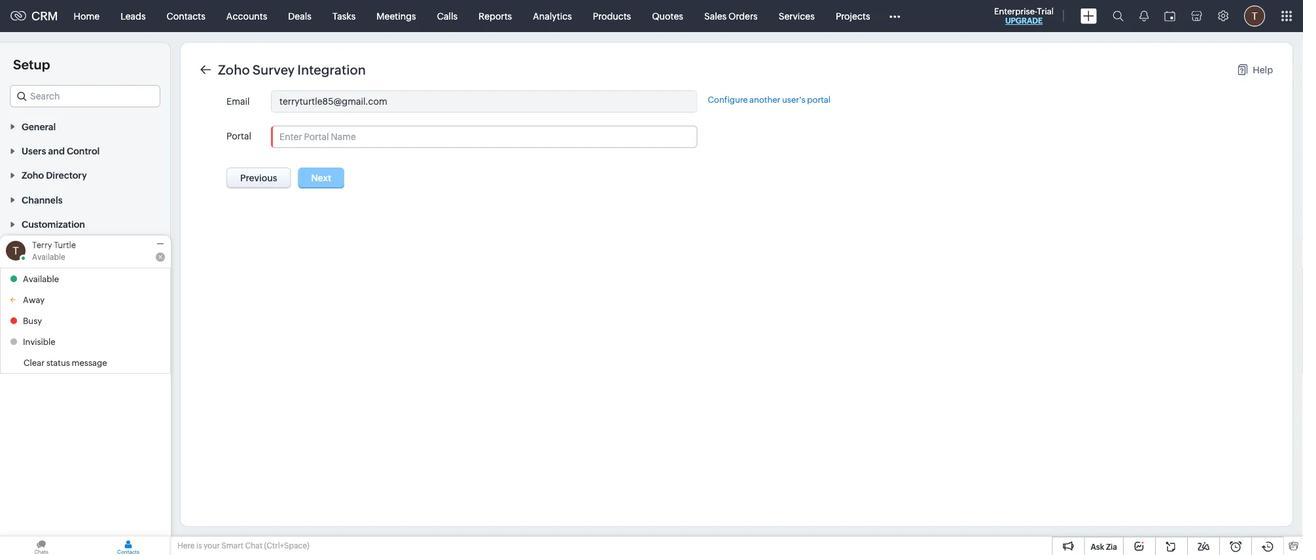 Task type: describe. For each thing, give the bounding box(es) containing it.
contacts link
[[156, 0, 216, 32]]

previous button
[[227, 168, 291, 189]]

survey
[[252, 62, 295, 77]]

Enter Portal Name text field
[[272, 126, 697, 147]]

analytics link
[[523, 0, 583, 32]]

Search Contacts text field
[[18, 268, 154, 289]]

your
[[204, 541, 220, 550]]

accounts
[[226, 11, 267, 21]]

portal
[[227, 131, 251, 141]]

chat
[[245, 541, 263, 550]]

setup
[[13, 57, 50, 72]]

0 vertical spatial available
[[32, 253, 65, 262]]

home
[[74, 11, 100, 21]]

status
[[46, 358, 70, 368]]

busy image
[[10, 318, 17, 324]]

tasks
[[333, 11, 356, 21]]

sales orders
[[704, 11, 758, 21]]

message
[[72, 358, 107, 368]]

users
[[22, 146, 46, 156]]

search element
[[1105, 0, 1132, 32]]

offline image
[[10, 339, 17, 345]]

users and control button
[[0, 138, 170, 163]]

channels button
[[0, 187, 170, 212]]

clear
[[24, 358, 45, 368]]

calls
[[437, 11, 458, 21]]

contacts
[[167, 11, 205, 21]]

1 vertical spatial available
[[23, 274, 59, 284]]

tasks link
[[322, 0, 366, 32]]

rules
[[55, 521, 75, 531]]

meetings
[[377, 11, 416, 21]]

projects
[[836, 11, 871, 21]]

zoho inside marketplace region
[[31, 361, 54, 371]]

quotes
[[652, 11, 684, 21]]

reports link
[[468, 0, 523, 32]]

crm link
[[10, 9, 58, 23]]

users and control
[[22, 146, 100, 156]]

profile element
[[1237, 0, 1274, 32]]

enterprise-
[[995, 6, 1038, 16]]

is
[[196, 541, 202, 550]]

and
[[48, 146, 65, 156]]

help
[[1253, 64, 1274, 75]]

marketplace region
[[0, 334, 170, 420]]

leads link
[[110, 0, 156, 32]]

price rules link
[[31, 519, 75, 532]]

(ctrl+space)
[[264, 541, 310, 550]]

analytics
[[533, 11, 572, 21]]

invisible
[[23, 337, 55, 347]]

zoho for zoho directory
[[22, 170, 44, 181]]

general button
[[0, 114, 170, 138]]

ask zia
[[1091, 542, 1118, 551]]

crm
[[31, 9, 58, 23]]

meetings link
[[366, 0, 427, 32]]

all link
[[31, 338, 42, 351]]

marketplace button
[[0, 309, 170, 334]]

sales
[[704, 11, 727, 21]]

services
[[779, 11, 815, 21]]

zoho link
[[31, 359, 54, 373]]

email
[[227, 96, 250, 107]]

turtle
[[54, 240, 76, 250]]

zia
[[1106, 542, 1118, 551]]

contacts image
[[87, 537, 170, 555]]

services link
[[768, 0, 826, 32]]

control
[[67, 146, 100, 156]]



Task type: locate. For each thing, give the bounding box(es) containing it.
signals element
[[1132, 0, 1157, 32]]

terry turtle
[[32, 240, 76, 250]]

products link
[[583, 0, 642, 32]]

Other Modules field
[[881, 6, 909, 27]]

zoho
[[218, 62, 250, 77], [22, 170, 44, 181], [31, 361, 54, 371]]

busy
[[23, 316, 42, 326]]

marketplace
[[22, 317, 76, 327]]

user's
[[782, 95, 806, 105]]

zoho down the users
[[22, 170, 44, 181]]

2 vertical spatial zoho
[[31, 361, 54, 371]]

customization
[[22, 219, 85, 230]]

products
[[593, 11, 631, 21]]

smart
[[222, 541, 244, 550]]

1 vertical spatial zoho
[[22, 170, 44, 181]]

zoho for zoho survey integration
[[218, 62, 250, 77]]

customization button
[[0, 212, 170, 236]]

upgrade
[[1006, 16, 1043, 25]]

create menu element
[[1073, 0, 1105, 32]]

home link
[[63, 0, 110, 32]]

zoho survey integration
[[218, 62, 366, 77]]

reports
[[479, 11, 512, 21]]

ask
[[1091, 542, 1105, 551]]

away
[[23, 295, 45, 305]]

signals image
[[1140, 10, 1149, 22]]

quotes link
[[642, 0, 694, 32]]

sales orders link
[[694, 0, 768, 32]]

available down "terry turtle"
[[32, 253, 65, 262]]

available image
[[10, 276, 17, 282]]

accounts link
[[216, 0, 278, 32]]

zoho down all
[[31, 361, 54, 371]]

zoho directory button
[[0, 163, 170, 187]]

deals
[[288, 11, 312, 21]]

general
[[22, 121, 56, 132]]

create menu image
[[1081, 8, 1097, 24]]

leads
[[121, 11, 146, 21]]

channels
[[22, 195, 63, 205]]

deals link
[[278, 0, 322, 32]]

price
[[31, 521, 53, 531]]

integration
[[297, 62, 366, 77]]

Search text field
[[10, 86, 160, 107]]

profile image
[[1245, 6, 1266, 27]]

here is your smart chat (ctrl+space)
[[177, 541, 310, 550]]

search image
[[1113, 10, 1124, 22]]

calls link
[[427, 0, 468, 32]]

all
[[31, 339, 42, 350]]

directory
[[46, 170, 87, 181]]

calendar image
[[1165, 11, 1176, 21]]

configure
[[708, 95, 748, 105]]

another
[[750, 95, 781, 105]]

None field
[[10, 85, 160, 107]]

previous
[[240, 173, 277, 183]]

enterprise-trial upgrade
[[995, 6, 1054, 25]]

away image
[[10, 297, 17, 303]]

available
[[32, 253, 65, 262], [23, 274, 59, 284]]

zoho inside dropdown button
[[22, 170, 44, 181]]

0 vertical spatial zoho
[[218, 62, 250, 77]]

chats image
[[0, 537, 82, 555]]

clear status message
[[24, 358, 107, 368]]

available up away
[[23, 274, 59, 284]]

Enter email address text field
[[272, 91, 697, 112]]

zoho up the email
[[218, 62, 250, 77]]

projects link
[[826, 0, 881, 32]]

portal
[[807, 95, 831, 105]]

price rules
[[31, 521, 75, 531]]

trial
[[1038, 6, 1054, 16]]

configure another user's portal
[[708, 95, 831, 105]]

zoho directory
[[22, 170, 87, 181]]

here
[[177, 541, 195, 550]]

orders
[[729, 11, 758, 21]]

terry
[[32, 240, 52, 250]]



Task type: vqa. For each thing, say whether or not it's contained in the screenshot.
Zoho Survey Integration's Zoho
yes



